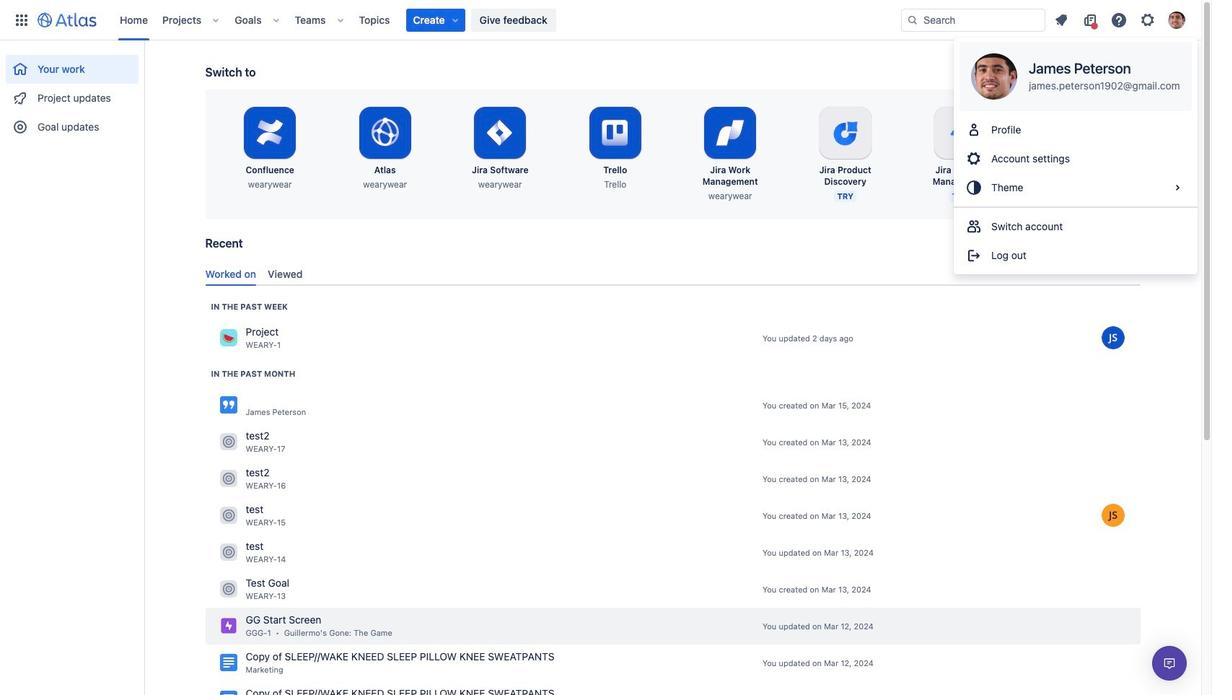 Task type: locate. For each thing, give the bounding box(es) containing it.
heading
[[211, 301, 288, 312], [211, 368, 296, 380]]

open intercom messenger image
[[1162, 655, 1179, 672]]

0 vertical spatial heading
[[211, 301, 288, 312]]

search image
[[907, 14, 919, 26]]

None search field
[[902, 8, 1046, 31]]

0 vertical spatial confluence image
[[220, 654, 237, 672]]

0 vertical spatial townsquare image
[[220, 329, 237, 347]]

townsquare image
[[220, 329, 237, 347], [220, 470, 237, 488], [220, 581, 237, 598]]

tab list
[[200, 262, 1147, 286]]

switch to... image
[[13, 11, 30, 29]]

banner
[[0, 0, 1202, 40]]

2 vertical spatial townsquare image
[[220, 544, 237, 561]]

2 confluence image from the top
[[220, 691, 237, 695]]

3 townsquare image from the top
[[220, 581, 237, 598]]

confluence image
[[220, 397, 237, 414]]

search image
[[1018, 242, 1030, 253]]

2 vertical spatial townsquare image
[[220, 581, 237, 598]]

1 vertical spatial confluence image
[[220, 691, 237, 695]]

group
[[6, 40, 139, 146], [954, 111, 1198, 206], [954, 206, 1198, 274]]

Search field
[[902, 8, 1046, 31]]

townsquare image
[[220, 433, 237, 451], [220, 507, 237, 524], [220, 544, 237, 561]]

1 vertical spatial townsquare image
[[220, 507, 237, 524]]

0 vertical spatial townsquare image
[[220, 433, 237, 451]]

confluence image
[[220, 654, 237, 672], [220, 691, 237, 695]]

1 vertical spatial heading
[[211, 368, 296, 380]]

1 heading from the top
[[211, 301, 288, 312]]

1 vertical spatial townsquare image
[[220, 470, 237, 488]]

1 townsquare image from the top
[[220, 329, 237, 347]]

Filter by title field
[[1014, 238, 1140, 258]]



Task type: vqa. For each thing, say whether or not it's contained in the screenshot.
townsquare icon to the bottom
yes



Task type: describe. For each thing, give the bounding box(es) containing it.
2 townsquare image from the top
[[220, 470, 237, 488]]

top element
[[9, 0, 902, 40]]

1 townsquare image from the top
[[220, 433, 237, 451]]

2 heading from the top
[[211, 368, 296, 380]]

account image
[[1169, 11, 1186, 29]]

2 townsquare image from the top
[[220, 507, 237, 524]]

settings image
[[1140, 11, 1157, 29]]

help image
[[1111, 11, 1128, 29]]

3 townsquare image from the top
[[220, 544, 237, 561]]

notifications image
[[1053, 11, 1071, 29]]

jira image
[[220, 617, 237, 635]]

1 confluence image from the top
[[220, 654, 237, 672]]



